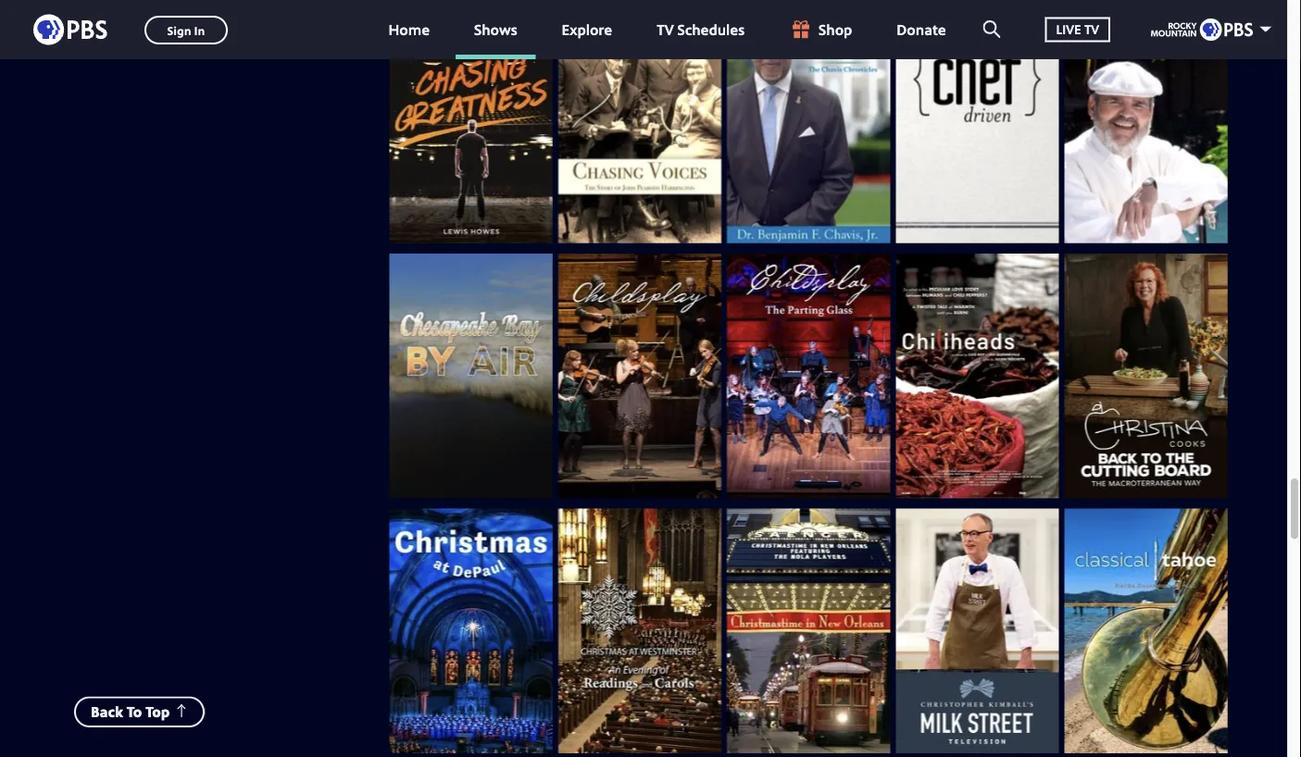 Task type: describe. For each thing, give the bounding box(es) containing it.
live tv link
[[1027, 0, 1129, 59]]

explore link
[[543, 0, 631, 59]]

shows link
[[456, 0, 536, 59]]

schedules
[[678, 19, 745, 39]]

back to top
[[91, 702, 170, 722]]

christopher kimball's milk street television image
[[896, 509, 1059, 754]]

shows
[[474, 19, 517, 39]]

chasing greatness image
[[390, 0, 553, 244]]

tv schedules link
[[638, 0, 763, 59]]

shop link
[[771, 0, 871, 59]]

rmpbs image
[[1151, 19, 1253, 41]]

christmas at depaul image
[[390, 509, 553, 754]]

home link
[[370, 0, 448, 59]]

tv schedules
[[657, 19, 745, 39]]

childsplay: a story of fiddles, fiddlers and a fiddlemaker image
[[558, 254, 722, 499]]

explore
[[562, 19, 612, 39]]

chasing voices image
[[558, 0, 722, 244]]

top
[[146, 702, 170, 722]]

shop
[[819, 19, 853, 39]]

chef driven image
[[896, 0, 1059, 244]]

live
[[1057, 21, 1082, 38]]

search image
[[983, 20, 1001, 38]]

1 horizontal spatial tv
[[1085, 21, 1100, 38]]

to
[[127, 702, 142, 722]]

home
[[389, 19, 430, 39]]

donate
[[897, 19, 946, 39]]



Task type: locate. For each thing, give the bounding box(es) containing it.
christina cooks: back to the cutting board image
[[1065, 254, 1228, 499]]

chesapeake bay by air image
[[390, 254, 553, 499]]

childsplay: the parting glass image
[[727, 254, 891, 499]]

chiliheads image
[[896, 254, 1059, 499]]

donate link
[[878, 0, 965, 59]]

christmas at westminster: an evening of readings and carols image
[[558, 509, 722, 754]]

chef paul prudhomme: louisiana legend image
[[1065, 0, 1228, 244]]

back to top button
[[74, 697, 205, 728]]

0 horizontal spatial tv
[[657, 19, 674, 39]]

tv left "schedules"
[[657, 19, 674, 39]]

christmastime in new orleans image
[[727, 509, 891, 754]]

the chavis chronicles image
[[727, 0, 891, 244]]

classical tahoe image
[[1065, 509, 1228, 754]]

tv right live
[[1085, 21, 1100, 38]]

back
[[91, 702, 123, 722]]

live tv
[[1057, 21, 1100, 38]]

pbs image
[[33, 9, 107, 50]]

tv
[[657, 19, 674, 39], [1085, 21, 1100, 38]]



Task type: vqa. For each thing, say whether or not it's contained in the screenshot.
BackStage
no



